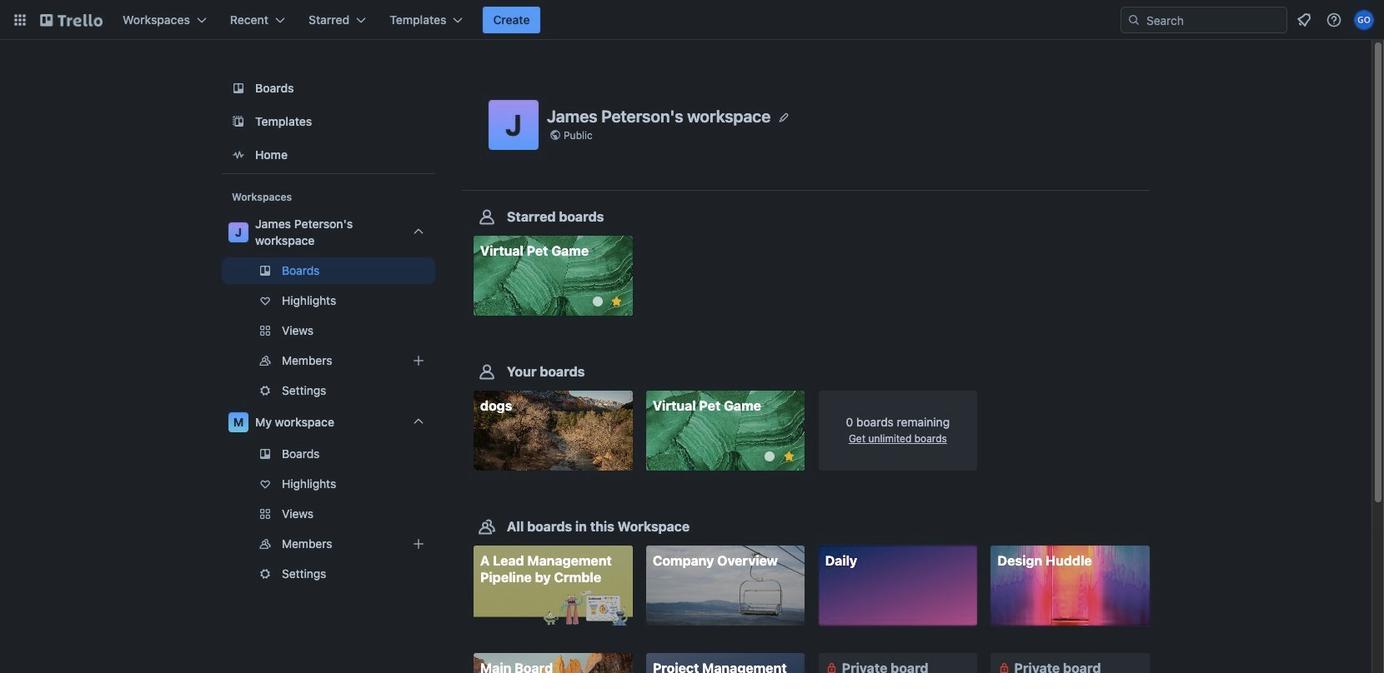 Task type: vqa. For each thing, say whether or not it's contained in the screenshot.
the leftmost My Board
no



Task type: locate. For each thing, give the bounding box(es) containing it.
click to unstar this board. it will be removed from your starred list. image for there is new activity on this board. icon
[[609, 294, 624, 309]]

click to unstar this board. it will be removed from your starred list. image
[[609, 294, 624, 309], [782, 450, 797, 465]]

2 add image from the top
[[409, 535, 429, 555]]

click to unstar this board. it will be removed from your starred list. image right there is new activity on this board. icon
[[609, 294, 624, 309]]

0 vertical spatial click to unstar this board. it will be removed from your starred list. image
[[609, 294, 624, 309]]

gary orlando (garyorlando) image
[[1354, 10, 1374, 30]]

click to unstar this board. it will be removed from your starred list. image right there is new activity on this board. image
[[782, 450, 797, 465]]

1 vertical spatial click to unstar this board. it will be removed from your starred list. image
[[782, 450, 797, 465]]

1 horizontal spatial click to unstar this board. it will be removed from your starred list. image
[[782, 450, 797, 465]]

search image
[[1127, 13, 1141, 27]]

add image
[[409, 351, 429, 371], [409, 535, 429, 555]]

0 horizontal spatial click to unstar this board. it will be removed from your starred list. image
[[609, 294, 624, 309]]

board image
[[228, 78, 248, 98]]

home image
[[228, 145, 248, 165]]

open information menu image
[[1326, 12, 1343, 28]]

back to home image
[[40, 7, 103, 33]]

sm image
[[996, 660, 1013, 674]]

template board image
[[228, 112, 248, 132]]

1 vertical spatial add image
[[409, 535, 429, 555]]

0 vertical spatial add image
[[409, 351, 429, 371]]

sm image
[[824, 660, 840, 674]]

there is new activity on this board. image
[[593, 297, 603, 307]]



Task type: describe. For each thing, give the bounding box(es) containing it.
click to unstar this board. it will be removed from your starred list. image for there is new activity on this board. image
[[782, 450, 797, 465]]

there is new activity on this board. image
[[765, 452, 775, 462]]

0 notifications image
[[1294, 10, 1314, 30]]

primary element
[[0, 0, 1384, 40]]

Search field
[[1141, 8, 1287, 32]]

1 add image from the top
[[409, 351, 429, 371]]



